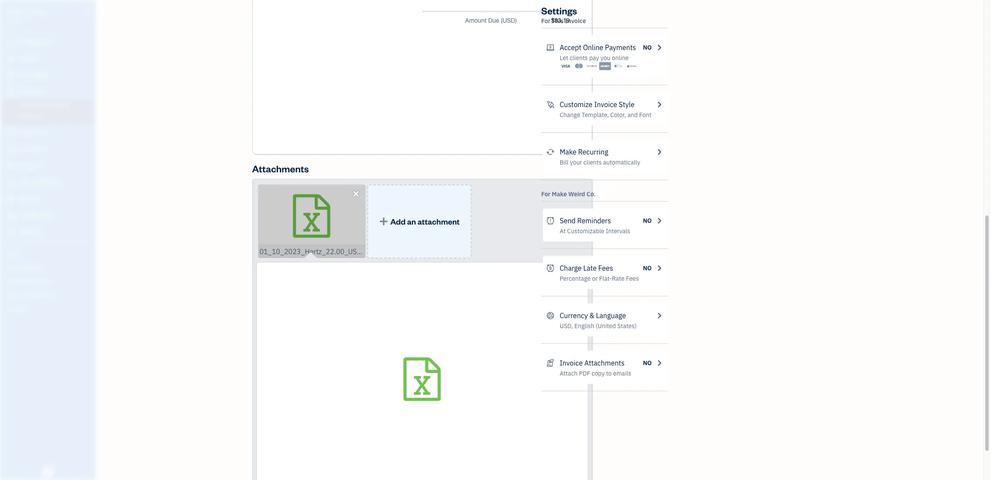 Task type: vqa. For each thing, say whether or not it's contained in the screenshot.
Tracking
no



Task type: describe. For each thing, give the bounding box(es) containing it.
bill
[[560, 159, 569, 167]]

customize invoice style
[[560, 100, 635, 109]]

charge
[[560, 264, 582, 273]]

01_10_2023_hertz_22.00_usd.xlsx
[[260, 248, 376, 256]]

send reminders
[[560, 217, 611, 225]]

no for invoice attachments
[[643, 360, 652, 368]]

turtle
[[7, 8, 32, 17]]

bank image
[[626, 62, 638, 71]]

usd, english (united states)
[[560, 323, 637, 330]]

currency
[[560, 312, 588, 320]]

money image
[[6, 195, 16, 204]]

bank connections image
[[7, 292, 93, 299]]

turtle inc owner
[[7, 8, 46, 24]]

estimate image
[[6, 71, 16, 80]]

no for charge late fees
[[643, 265, 652, 273]]

1 vertical spatial invoice
[[594, 100, 617, 109]]

plus image
[[379, 218, 389, 226]]

for make weird co.
[[542, 191, 596, 198]]

amount due ( usd )
[[465, 17, 517, 24]]

invoice attachments
[[560, 359, 625, 368]]

attach
[[560, 370, 578, 378]]

&
[[590, 312, 595, 320]]

no for accept online payments
[[643, 44, 652, 51]]

copy
[[592, 370, 605, 378]]

at customizable intervals
[[560, 228, 631, 235]]

color,
[[611, 111, 626, 119]]

pay
[[590, 54, 599, 62]]

attach pdf copy to emails
[[560, 370, 632, 378]]

paintbrush image
[[547, 99, 555, 110]]

discover image
[[586, 62, 598, 71]]

1 vertical spatial make
[[552, 191, 567, 198]]

template,
[[582, 111, 609, 119]]

send
[[560, 217, 576, 225]]

add an attachment button
[[367, 185, 472, 259]]

chevronright image for send reminders
[[656, 216, 664, 226]]

recurring
[[578, 148, 609, 157]]

invoice inside settings for this invoice
[[565, 17, 586, 25]]

rate
[[612, 275, 625, 283]]

or
[[592, 275, 598, 283]]

change template, color, and font
[[560, 111, 652, 119]]

client image
[[6, 55, 16, 63]]

2 vertical spatial invoice
[[560, 359, 583, 368]]

online
[[612, 54, 629, 62]]

delete attachment image
[[352, 189, 361, 199]]

settings
[[542, 4, 577, 17]]

chevronright image for customize invoice style
[[656, 99, 664, 110]]

invoice image
[[6, 88, 16, 96]]

currencyandlanguage image
[[547, 311, 555, 321]]

refresh image
[[547, 147, 555, 157]]

bill your clients automatically
[[560, 159, 641, 167]]

latefees image
[[547, 263, 555, 274]]

0 vertical spatial make
[[560, 148, 577, 157]]

late
[[584, 264, 597, 273]]

)
[[515, 17, 517, 24]]

Notes text field
[[274, 77, 570, 85]]

automatically
[[603, 159, 641, 167]]

0 vertical spatial clients
[[570, 54, 588, 62]]

usd
[[503, 17, 515, 24]]

customize
[[560, 100, 593, 109]]

states)
[[618, 323, 637, 330]]

report image
[[6, 228, 16, 237]]

chevronright image for invoice attachments
[[656, 358, 664, 369]]

(
[[501, 17, 503, 24]]

flat-
[[599, 275, 612, 283]]

add an attachment
[[390, 217, 460, 227]]

project image
[[6, 162, 16, 170]]

1 vertical spatial clients
[[584, 159, 602, 167]]

weird
[[569, 191, 585, 198]]



Task type: locate. For each thing, give the bounding box(es) containing it.
owner
[[7, 17, 23, 24]]

for inside settings for this invoice
[[542, 17, 551, 25]]

chevronright image for charge late fees
[[656, 263, 664, 274]]

apple pay image
[[613, 62, 625, 71]]

invoices image
[[547, 358, 555, 369]]

percentage or flat-rate fees
[[560, 275, 639, 283]]

1 vertical spatial attachments
[[585, 359, 625, 368]]

no
[[643, 44, 652, 51], [643, 217, 652, 225], [643, 265, 652, 273], [643, 360, 652, 368]]

to
[[606, 370, 612, 378]]

language
[[596, 312, 626, 320]]

clients down the 'recurring'
[[584, 159, 602, 167]]

2 vertical spatial chevronright image
[[656, 311, 664, 321]]

1 no from the top
[[643, 44, 652, 51]]

4 chevronright image from the top
[[656, 358, 664, 369]]

0 horizontal spatial fees
[[599, 264, 613, 273]]

payments
[[605, 43, 636, 52]]

1 chevronright image from the top
[[656, 42, 664, 53]]

for
[[542, 17, 551, 25], [542, 191, 551, 198]]

accept
[[560, 43, 582, 52]]

0 vertical spatial chevronright image
[[656, 42, 664, 53]]

your
[[570, 159, 582, 167]]

no for send reminders
[[643, 217, 652, 225]]

chevronright image
[[656, 42, 664, 53], [656, 99, 664, 110], [656, 311, 664, 321]]

for left this
[[542, 17, 551, 25]]

1 vertical spatial for
[[542, 191, 551, 198]]

american express image
[[600, 62, 611, 71]]

percentage
[[560, 275, 591, 283]]

customizable
[[567, 228, 605, 235]]

3 chevronright image from the top
[[656, 311, 664, 321]]

attachment
[[418, 217, 460, 227]]

an
[[407, 217, 416, 227]]

make
[[560, 148, 577, 157], [552, 191, 567, 198]]

mastercard image
[[573, 62, 585, 71]]

change
[[560, 111, 581, 119]]

Terms text field
[[274, 106, 570, 122]]

invoice right this
[[565, 17, 586, 25]]

4 no from the top
[[643, 360, 652, 368]]

for up latereminders image
[[542, 191, 551, 198]]

chevronright image
[[656, 147, 664, 157], [656, 216, 664, 226], [656, 263, 664, 274], [656, 358, 664, 369]]

2 chevronright image from the top
[[656, 216, 664, 226]]

make left weird
[[552, 191, 567, 198]]

invoice
[[565, 17, 586, 25], [594, 100, 617, 109], [560, 359, 583, 368]]

charge late fees
[[560, 264, 613, 273]]

let clients pay you online
[[560, 54, 629, 62]]

items and services image
[[7, 278, 93, 285]]

0 horizontal spatial attachments
[[252, 163, 309, 175]]

expense image
[[6, 145, 16, 154]]

0 vertical spatial fees
[[599, 264, 613, 273]]

1 vertical spatial fees
[[626, 275, 639, 283]]

settings for this invoice
[[542, 4, 586, 25]]

onlinesales image
[[547, 42, 555, 53]]

freshbooks image
[[41, 467, 55, 477]]

invoice up attach at right
[[560, 359, 583, 368]]

at
[[560, 228, 566, 235]]

settings image
[[7, 306, 93, 313]]

and
[[628, 111, 638, 119]]

english
[[575, 323, 595, 330]]

due
[[489, 17, 499, 24]]

apps image
[[7, 250, 93, 257]]

latereminders image
[[547, 216, 555, 226]]

0 vertical spatial attachments
[[252, 163, 309, 175]]

1 vertical spatial chevronright image
[[656, 99, 664, 110]]

team members image
[[7, 264, 93, 271]]

3 chevronright image from the top
[[656, 263, 664, 274]]

payment image
[[6, 129, 16, 137]]

chevronright image for no
[[656, 42, 664, 53]]

make up the bill
[[560, 148, 577, 157]]

1 for from the top
[[542, 17, 551, 25]]

chart image
[[6, 211, 16, 220]]

timer image
[[6, 178, 16, 187]]

3 no from the top
[[643, 265, 652, 273]]

online
[[583, 43, 604, 52]]

main element
[[0, 0, 118, 481]]

currency & language
[[560, 312, 626, 320]]

1 horizontal spatial attachments
[[585, 359, 625, 368]]

$83.19
[[551, 17, 570, 24]]

2 for from the top
[[542, 191, 551, 198]]

usd,
[[560, 323, 573, 330]]

accept online payments
[[560, 43, 636, 52]]

0 vertical spatial invoice
[[565, 17, 586, 25]]

inc
[[34, 8, 46, 17]]

invoice up change template, color, and font
[[594, 100, 617, 109]]

intervals
[[606, 228, 631, 235]]

font
[[639, 111, 652, 119]]

clients down accept
[[570, 54, 588, 62]]

clients
[[570, 54, 588, 62], [584, 159, 602, 167]]

2 no from the top
[[643, 217, 652, 225]]

reminders
[[578, 217, 611, 225]]

pdf
[[579, 370, 591, 378]]

fees up flat-
[[599, 264, 613, 273]]

fees
[[599, 264, 613, 273], [626, 275, 639, 283]]

add
[[390, 217, 406, 227]]

this
[[552, 17, 564, 25]]

co.
[[587, 191, 596, 198]]

make recurring
[[560, 148, 609, 157]]

1 chevronright image from the top
[[656, 147, 664, 157]]

2 chevronright image from the top
[[656, 99, 664, 110]]

fees right rate
[[626, 275, 639, 283]]

dashboard image
[[6, 38, 16, 47]]

visa image
[[560, 62, 572, 71]]

1 horizontal spatial fees
[[626, 275, 639, 283]]

01_10_2023_hertz_22.00_usd.xlsx button
[[258, 185, 376, 259]]

attachments
[[252, 163, 309, 175], [585, 359, 625, 368]]

emails
[[613, 370, 632, 378]]

style
[[619, 100, 635, 109]]

you
[[601, 54, 611, 62]]

let
[[560, 54, 568, 62]]

(united
[[596, 323, 616, 330]]

chevronright image for currency & language
[[656, 311, 664, 321]]

amount
[[465, 17, 487, 24]]

0 vertical spatial for
[[542, 17, 551, 25]]



